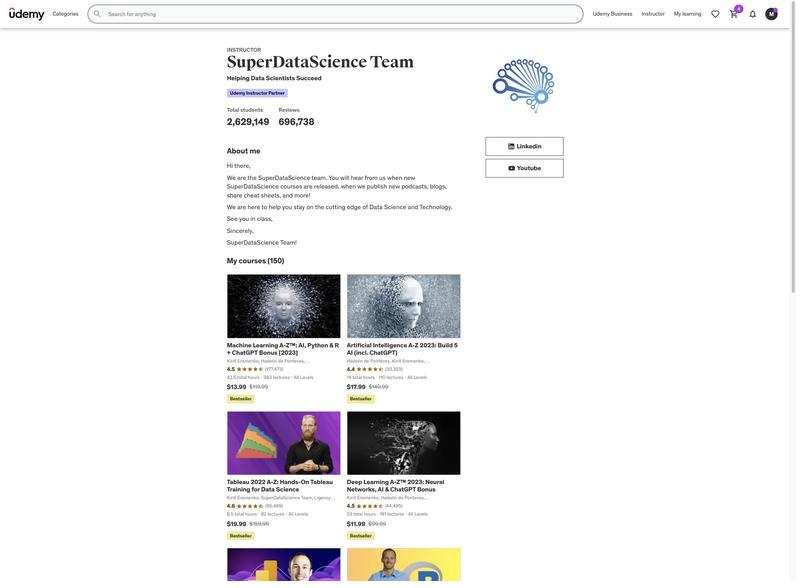 Task type: vqa. For each thing, say whether or not it's contained in the screenshot.
a month ago
no



Task type: locate. For each thing, give the bounding box(es) containing it.
2 vertical spatial are
[[237, 203, 246, 211]]

hadelin up (177,473)
[[261, 358, 277, 364]]

ponteves, inside artificial intelligence a-z 2023: build 5 ai (incl. chatgpt) hadelin de ponteves, kirill eremenko, superdatascience team, luka anicin, ligency team
[[371, 358, 391, 364]]

eremenko, up anicin,
[[403, 358, 425, 364]]

superdatascience inside 'tableau 2022 a-z: hands-on tableau training for data science kirill eremenko, superdatascience team, ligency team'
[[261, 495, 300, 501]]

total right 23
[[354, 511, 363, 517]]

1 horizontal spatial &
[[385, 486, 389, 493]]

1 we from the top
[[227, 174, 236, 182]]

0 vertical spatial the
[[248, 174, 257, 182]]

2 vertical spatial data
[[261, 486, 275, 493]]

110
[[379, 374, 386, 380]]

business
[[611, 10, 633, 17]]

are left here
[[237, 203, 246, 211]]

total students 2,629,149
[[227, 106, 269, 128]]

1 vertical spatial we
[[227, 203, 236, 211]]

the right on
[[315, 203, 324, 211]]

total for $17.99
[[353, 374, 362, 380]]

1 vertical spatial you
[[239, 215, 249, 223]]

levels down anicin,
[[414, 374, 427, 380]]

kirill down networks,
[[347, 495, 356, 501]]

bonus inside deep learning a-z™ 2023: neural networks, ai & chatgpt bonus kirill eremenko, hadelin de ponteves, superdatascience team, ligency team
[[418, 486, 436, 493]]

0 vertical spatial ai
[[347, 349, 353, 357]]

about me
[[227, 146, 261, 155]]

0 horizontal spatial and
[[283, 191, 293, 199]]

1 horizontal spatial udemy
[[593, 10, 610, 17]]

chatgpt inside deep learning a-z™ 2023: neural networks, ai & chatgpt bonus kirill eremenko, hadelin de ponteves, superdatascience team, ligency team
[[390, 486, 416, 493]]

0 horizontal spatial learning
[[253, 341, 278, 349]]

cheat
[[244, 191, 260, 199]]

ai right networks,
[[378, 486, 384, 493]]

2023: right z
[[420, 341, 437, 349]]

hadelin inside deep learning a-z™ 2023: neural networks, ai & chatgpt bonus kirill eremenko, hadelin de ponteves, superdatascience team, ligency team
[[381, 495, 397, 501]]

and
[[283, 191, 293, 199], [408, 203, 418, 211]]

all right 191 lectures
[[408, 511, 414, 517]]

eremenko, inside machine learning a-z™: ai, python & r + chatgpt bonus [2023] kirill eremenko, hadelin de ponteves, superdatascience team, ligency team
[[237, 358, 260, 364]]

publish
[[367, 182, 387, 190]]

total
[[237, 374, 247, 380], [353, 374, 362, 380], [235, 511, 244, 517], [354, 511, 363, 517]]

z
[[415, 341, 419, 349]]

0 vertical spatial we
[[227, 174, 236, 182]]

team, down "on"
[[301, 495, 313, 501]]

tableau right "on"
[[311, 478, 333, 486]]

$19.99 $159.99
[[227, 520, 269, 528]]

1 vertical spatial my
[[227, 256, 237, 265]]

1 vertical spatial when
[[341, 182, 356, 190]]

all down luka
[[408, 374, 413, 380]]

0 horizontal spatial my
[[227, 256, 237, 265]]

ai for &
[[378, 486, 384, 493]]

a- right intelligence
[[409, 341, 415, 349]]

(incl.
[[354, 349, 368, 357]]

de inside deep learning a-z™ 2023: neural networks, ai & chatgpt bonus kirill eremenko, hadelin de ponteves, superdatascience team, ligency team
[[398, 495, 404, 501]]

chatgpt up the (44,495)
[[390, 486, 416, 493]]

ai inside artificial intelligence a-z 2023: build 5 ai (incl. chatgpt) hadelin de ponteves, kirill eremenko, superdatascience team, luka anicin, ligency team
[[347, 349, 353, 357]]

all levels for build
[[408, 374, 427, 380]]

hours up $17.99 $149.99 in the bottom left of the page
[[363, 374, 375, 380]]

data right of
[[370, 203, 383, 211]]

0 horizontal spatial ai
[[347, 349, 353, 357]]

science left "on"
[[276, 486, 299, 493]]

2 we from the top
[[227, 203, 236, 211]]

all right 82 lectures
[[289, 511, 294, 517]]

14 total hours
[[347, 374, 375, 380]]

383
[[264, 374, 272, 380]]

superdatascience up succeed
[[227, 52, 367, 72]]

sheets,
[[261, 191, 281, 199]]

4.5
[[227, 366, 235, 373], [347, 503, 355, 510]]

ai inside deep learning a-z™ 2023: neural networks, ai & chatgpt bonus kirill eremenko, hadelin de ponteves, superdatascience team, ligency team
[[378, 486, 384, 493]]

1 horizontal spatial learning
[[364, 478, 389, 486]]

4.5 up the 42.5
[[227, 366, 235, 373]]

you have alerts image
[[774, 8, 778, 12]]

0 horizontal spatial when
[[341, 182, 356, 190]]

m link
[[763, 5, 781, 23]]

my learning link
[[670, 5, 707, 23]]

team inside instructor superdatascience team helping data scientists succeed
[[370, 52, 414, 72]]

bestseller for $19.99
[[230, 533, 252, 539]]

ponteves, down [2023]
[[285, 358, 305, 364]]

lectures down 177473 reviews 'element' at the left bottom of page
[[273, 374, 290, 380]]

a- inside 'tableau 2022 a-z: hands-on tableau training for data science kirill eremenko, superdatascience team, ligency team'
[[267, 478, 273, 486]]

1 horizontal spatial you
[[282, 203, 292, 211]]

learning inside deep learning a-z™ 2023: neural networks, ai & chatgpt bonus kirill eremenko, hadelin de ponteves, superdatascience team, ligency team
[[364, 478, 389, 486]]

a- up the (44,495)
[[390, 478, 397, 486]]

chatgpt
[[232, 349, 258, 357], [390, 486, 416, 493]]

levels right 191 lectures
[[415, 511, 428, 517]]

0 vertical spatial chatgpt
[[232, 349, 258, 357]]

0 horizontal spatial the
[[248, 174, 257, 182]]

team, up 191 lectures
[[387, 502, 399, 507]]

0 vertical spatial when
[[388, 174, 403, 182]]

linkedin link
[[486, 137, 564, 156]]

hours
[[248, 374, 260, 380], [363, 374, 375, 380], [245, 511, 257, 517], [364, 511, 376, 517]]

de
[[278, 358, 284, 364], [364, 358, 370, 364], [398, 495, 404, 501]]

1 vertical spatial and
[[408, 203, 418, 211]]

data up udemy instructor partner
[[251, 74, 265, 82]]

1 horizontal spatial bonus
[[418, 486, 436, 493]]

hours for $13.99
[[248, 374, 260, 380]]

2 horizontal spatial de
[[398, 495, 404, 501]]

ai
[[347, 349, 353, 357], [378, 486, 384, 493]]

a- for z:
[[267, 478, 273, 486]]

1 horizontal spatial 4.5
[[347, 503, 355, 510]]

1 vertical spatial science
[[276, 486, 299, 493]]

0 horizontal spatial 4.5
[[227, 366, 235, 373]]

instructor inside instructor link
[[642, 10, 665, 17]]

m
[[770, 10, 774, 17]]

696,738
[[279, 116, 315, 128]]

0 vertical spatial new
[[404, 174, 415, 182]]

learning left [2023]
[[253, 341, 278, 349]]

data right for
[[261, 486, 275, 493]]

see
[[227, 215, 238, 223]]

0 horizontal spatial hadelin
[[261, 358, 277, 364]]

0 vertical spatial &
[[330, 341, 334, 349]]

submit search image
[[93, 9, 102, 19]]

$19.99
[[227, 520, 246, 528]]

1 vertical spatial bonus
[[418, 486, 436, 493]]

1 vertical spatial udemy
[[230, 90, 245, 96]]

0 vertical spatial instructor
[[642, 10, 665, 17]]

all for z™:
[[294, 374, 299, 380]]

are up more!
[[304, 182, 313, 190]]

hadelin inside machine learning a-z™: ai, python & r + chatgpt bonus [2023] kirill eremenko, hadelin de ponteves, superdatascience team, ligency team
[[261, 358, 277, 364]]

kirill down +
[[227, 358, 236, 364]]

$159.99
[[250, 521, 269, 528]]

de up the (44,495)
[[398, 495, 404, 501]]

all for z
[[408, 374, 413, 380]]

0 vertical spatial you
[[282, 203, 292, 211]]

team, inside machine learning a-z™: ai, python & r + chatgpt bonus [2023] kirill eremenko, hadelin de ponteves, superdatascience team, ligency team
[[267, 365, 279, 371]]

levels right 383 lectures
[[300, 374, 314, 380]]

learning right deep
[[364, 478, 389, 486]]

science down publish at the left of page
[[384, 203, 407, 211]]

neural
[[426, 478, 445, 486]]

new up "podcasts, blogs,"
[[404, 174, 415, 182]]

team inside machine learning a-z™: ai, python & r + chatgpt bonus [2023] kirill eremenko, hadelin de ponteves, superdatascience team, ligency team
[[298, 365, 309, 371]]

0 vertical spatial data
[[251, 74, 265, 82]]

de up (177,473)
[[278, 358, 284, 364]]

& left r
[[330, 341, 334, 349]]

lectures down the 44495 reviews element
[[388, 511, 404, 517]]

42.5 total hours
[[227, 374, 260, 380]]

2023: right z™
[[408, 478, 424, 486]]

we inside we are the superdatascience team. you will hear from us when new superdatascience courses are released, when we publish new podcasts, blogs, share cheat sheets, and more!
[[227, 174, 236, 182]]

technology.
[[420, 203, 453, 211]]

ponteves, inside deep learning a-z™ 2023: neural networks, ai & chatgpt bonus kirill eremenko, hadelin de ponteves, superdatascience team, ligency team
[[405, 495, 425, 501]]

are down the "there,"
[[237, 174, 246, 182]]

on
[[307, 203, 314, 211]]

1 horizontal spatial when
[[388, 174, 403, 182]]

a- right 2022
[[267, 478, 273, 486]]

total for $11.99
[[354, 511, 363, 517]]

instructor up helping
[[227, 46, 261, 53]]

team, up 110 lectures in the bottom of the page
[[387, 365, 399, 371]]

eremenko, inside artificial intelligence a-z 2023: build 5 ai (incl. chatgpt) hadelin de ponteves, kirill eremenko, superdatascience team, luka anicin, ligency team
[[403, 358, 425, 364]]

hours up $11.99 $99.99
[[364, 511, 376, 517]]

science inside 'tableau 2022 a-z: hands-on tableau training for data science kirill eremenko, superdatascience team, ligency team'
[[276, 486, 299, 493]]

superdatascience up 14 total hours
[[347, 365, 386, 371]]

lectures down 95469 reviews element at the left of page
[[268, 511, 285, 517]]

2023: for neural
[[408, 478, 424, 486]]

total right 14
[[353, 374, 362, 380]]

chatgpt right +
[[232, 349, 258, 357]]

we for we are the superdatascience team. you will hear from us when new superdatascience courses are released, when we publish new podcasts, blogs, share cheat sheets, and more!
[[227, 174, 236, 182]]

we are the superdatascience team. you will hear from us when new superdatascience courses are released, when we publish new podcasts, blogs, share cheat sheets, and more!
[[227, 174, 447, 199]]

and left more!
[[283, 191, 293, 199]]

superdatascience
[[227, 52, 367, 72], [227, 239, 279, 246], [227, 365, 266, 371], [347, 365, 386, 371], [261, 495, 300, 501], [347, 502, 386, 507]]

udemy down helping
[[230, 90, 245, 96]]

team, inside deep learning a-z™ 2023: neural networks, ai & chatgpt bonus kirill eremenko, hadelin de ponteves, superdatascience team, ligency team
[[387, 502, 399, 507]]

2 horizontal spatial ponteves,
[[405, 495, 425, 501]]

1 vertical spatial chatgpt
[[390, 486, 416, 493]]

1 vertical spatial are
[[304, 182, 313, 190]]

superdatascience inside instructor superdatascience team helping data scientists succeed
[[227, 52, 367, 72]]

superdatascience up (95,469)
[[261, 495, 300, 501]]

1 horizontal spatial hadelin
[[347, 358, 363, 364]]

my
[[675, 10, 682, 17], [227, 256, 237, 265]]

hadelin up the (44,495)
[[381, 495, 397, 501]]

levels right 82 lectures
[[295, 511, 308, 517]]

0 vertical spatial 4.5
[[227, 366, 235, 373]]

0 vertical spatial udemy
[[593, 10, 610, 17]]

82 lectures
[[261, 511, 285, 517]]

bestseller down $11.99 at the bottom left
[[350, 533, 372, 539]]

33323 reviews element
[[385, 366, 403, 373]]

1 horizontal spatial my
[[675, 10, 682, 17]]

2 horizontal spatial hadelin
[[381, 495, 397, 501]]

hours for $19.99
[[245, 511, 257, 517]]

& left z™
[[385, 486, 389, 493]]

deep
[[347, 478, 362, 486]]

ponteves, down z™
[[405, 495, 425, 501]]

1 horizontal spatial de
[[364, 358, 370, 364]]

ai left (incl.
[[347, 349, 353, 357]]

ponteves, down chatgpt)
[[371, 358, 391, 364]]

all levels down anicin,
[[408, 374, 427, 380]]

bestseller down $17.99
[[350, 396, 372, 402]]

0 horizontal spatial ponteves,
[[285, 358, 305, 364]]

1 horizontal spatial tableau
[[311, 478, 333, 486]]

and left the technology.
[[408, 203, 418, 211]]

bestseller
[[230, 396, 252, 402], [350, 396, 372, 402], [230, 533, 252, 539], [350, 533, 372, 539]]

bonus up (177,473)
[[259, 349, 278, 357]]

sincerely,
[[227, 227, 254, 235]]

learning inside machine learning a-z™: ai, python & r + chatgpt bonus [2023] kirill eremenko, hadelin de ponteves, superdatascience team, ligency team
[[253, 341, 278, 349]]

0 vertical spatial my
[[675, 10, 682, 17]]

we up "see"
[[227, 203, 236, 211]]

bonus for z™:
[[259, 349, 278, 357]]

data inside instructor superdatascience team helping data scientists succeed
[[251, 74, 265, 82]]

superdatascience up 42.5 total hours
[[227, 365, 266, 371]]

all right 383 lectures
[[294, 374, 299, 380]]

my left courses
[[227, 256, 237, 265]]

eremenko, up 42.5 total hours
[[237, 358, 260, 364]]

1 horizontal spatial and
[[408, 203, 418, 211]]

0 vertical spatial learning
[[253, 341, 278, 349]]

eremenko, down for
[[237, 495, 260, 501]]

z™
[[397, 478, 406, 486]]

1 vertical spatial new
[[389, 182, 400, 190]]

1 vertical spatial 4.5
[[347, 503, 355, 510]]

when right us
[[388, 174, 403, 182]]

&
[[330, 341, 334, 349], [385, 486, 389, 493]]

eremenko, down networks,
[[358, 495, 380, 501]]

a- for z
[[409, 341, 415, 349]]

1 vertical spatial &
[[385, 486, 389, 493]]

ligency
[[280, 365, 297, 371], [427, 365, 443, 371], [315, 495, 331, 501], [401, 502, 417, 507]]

a- inside deep learning a-z™ 2023: neural networks, ai & chatgpt bonus kirill eremenko, hadelin de ponteves, superdatascience team, ligency team
[[390, 478, 397, 486]]

we
[[227, 174, 236, 182], [227, 203, 236, 211]]

when down will
[[341, 182, 356, 190]]

shopping cart with 4 items image
[[730, 9, 739, 19]]

bestseller for $13.99
[[230, 396, 252, 402]]

hadelin inside artificial intelligence a-z 2023: build 5 ai (incl. chatgpt) hadelin de ponteves, kirill eremenko, superdatascience team, luka anicin, ligency team
[[347, 358, 363, 364]]

all levels right 191 lectures
[[408, 511, 428, 517]]

a- left ai,
[[280, 341, 286, 349]]

superdatascience up 23 total hours
[[347, 502, 386, 507]]

1 horizontal spatial science
[[384, 203, 407, 211]]

0 vertical spatial bonus
[[259, 349, 278, 357]]

0 horizontal spatial chatgpt
[[232, 349, 258, 357]]

all
[[294, 374, 299, 380], [408, 374, 413, 380], [289, 511, 294, 517], [408, 511, 414, 517]]

1 horizontal spatial the
[[315, 203, 324, 211]]

191 lectures
[[380, 511, 404, 517]]

chatgpt inside machine learning a-z™: ai, python & r + chatgpt bonus [2023] kirill eremenko, hadelin de ponteves, superdatascience team, ligency team
[[232, 349, 258, 357]]

0 vertical spatial 2023:
[[420, 341, 437, 349]]

2023: inside artificial intelligence a-z 2023: build 5 ai (incl. chatgpt) hadelin de ponteves, kirill eremenko, superdatascience team, luka anicin, ligency team
[[420, 341, 437, 349]]

will
[[341, 174, 350, 182]]

we for we are here to help you stay on the cutting edge of data science and technology.
[[227, 203, 236, 211]]

python
[[308, 341, 328, 349]]

machine
[[227, 341, 252, 349]]

2023: for build
[[420, 341, 437, 349]]

for
[[252, 486, 260, 493]]

0 horizontal spatial new
[[389, 182, 400, 190]]

new right publish at the left of page
[[389, 182, 400, 190]]

udemy for udemy instructor partner
[[230, 90, 245, 96]]

0 vertical spatial and
[[283, 191, 293, 199]]

udemy for udemy business
[[593, 10, 610, 17]]

a- inside machine learning a-z™: ai, python & r + chatgpt bonus [2023] kirill eremenko, hadelin de ponteves, superdatascience team, ligency team
[[280, 341, 286, 349]]

tableau left for
[[227, 478, 250, 486]]

you left the in
[[239, 215, 249, 223]]

1 vertical spatial the
[[315, 203, 324, 211]]

are
[[237, 174, 246, 182], [304, 182, 313, 190], [237, 203, 246, 211]]

total right the 42.5
[[237, 374, 247, 380]]

bestseller down $19.99
[[230, 533, 252, 539]]

1 horizontal spatial ponteves,
[[371, 358, 391, 364]]

0 horizontal spatial you
[[239, 215, 249, 223]]

instructor right business on the right top of page
[[642, 10, 665, 17]]

team inside artificial intelligence a-z 2023: build 5 ai (incl. chatgpt) hadelin de ponteves, kirill eremenko, superdatascience team, luka anicin, ligency team
[[444, 365, 455, 371]]

you
[[329, 174, 339, 182]]

hi
[[227, 162, 233, 170]]

you left stay on the top left of the page
[[282, 203, 292, 211]]

0 horizontal spatial de
[[278, 358, 284, 364]]

hours up $19.99 $159.99
[[245, 511, 257, 517]]

instructor inside instructor superdatascience team helping data scientists succeed
[[227, 46, 261, 53]]

bestseller down $13.99
[[230, 396, 252, 402]]

udemy left business on the right top of page
[[593, 10, 610, 17]]

you
[[282, 203, 292, 211], [239, 215, 249, 223]]

4.5 up 23
[[347, 503, 355, 510]]

me
[[250, 146, 261, 155]]

instructor up students
[[246, 90, 268, 96]]

team
[[370, 52, 414, 72], [298, 365, 309, 371], [444, 365, 455, 371], [227, 502, 238, 507], [418, 502, 429, 507]]

a- inside artificial intelligence a-z 2023: build 5 ai (incl. chatgpt) hadelin de ponteves, kirill eremenko, superdatascience team, luka anicin, ligency team
[[409, 341, 415, 349]]

eremenko,
[[237, 358, 260, 364], [403, 358, 425, 364], [237, 495, 260, 501], [358, 495, 380, 501]]

all levels right 383 lectures
[[294, 374, 314, 380]]

1 vertical spatial instructor
[[227, 46, 261, 53]]

hours up $119.99
[[248, 374, 260, 380]]

instructor for instructor
[[642, 10, 665, 17]]

lectures for z
[[387, 374, 404, 380]]

levels for on
[[295, 511, 308, 517]]

8.5
[[227, 511, 234, 517]]

2023: inside deep learning a-z™ 2023: neural networks, ai & chatgpt bonus kirill eremenko, hadelin de ponteves, superdatascience team, ligency team
[[408, 478, 424, 486]]

bonus inside machine learning a-z™: ai, python & r + chatgpt bonus [2023] kirill eremenko, hadelin de ponteves, superdatascience team, ligency team
[[259, 349, 278, 357]]

superdatascience inside machine learning a-z™: ai, python & r + chatgpt bonus [2023] kirill eremenko, hadelin de ponteves, superdatascience team, ligency team
[[227, 365, 266, 371]]

instructor for instructor superdatascience team helping data scientists succeed
[[227, 46, 261, 53]]

0 horizontal spatial tableau
[[227, 478, 250, 486]]

udemy instructor partner
[[230, 90, 285, 96]]

kirill up 4.6
[[227, 495, 236, 501]]

bonus right z™
[[418, 486, 436, 493]]

0 horizontal spatial &
[[330, 341, 334, 349]]

podcasts, blogs,
[[402, 182, 447, 190]]

1 horizontal spatial new
[[404, 174, 415, 182]]

udemy
[[593, 10, 610, 17], [230, 90, 245, 96]]

kirill inside 'tableau 2022 a-z: hands-on tableau training for data science kirill eremenko, superdatascience team, ligency team'
[[227, 495, 236, 501]]

1 vertical spatial learning
[[364, 478, 389, 486]]

all levels for on
[[289, 511, 308, 517]]

1 horizontal spatial ai
[[378, 486, 384, 493]]

0 horizontal spatial science
[[276, 486, 299, 493]]

total right 8.5
[[235, 511, 244, 517]]

on
[[301, 478, 309, 486]]

de down (incl.
[[364, 358, 370, 364]]

my left learning
[[675, 10, 682, 17]]

all levels right 82 lectures
[[289, 511, 308, 517]]

1 horizontal spatial chatgpt
[[390, 486, 416, 493]]

1 vertical spatial 2023:
[[408, 478, 424, 486]]

0 horizontal spatial udemy
[[230, 90, 245, 96]]

team, up 383 lectures
[[267, 365, 279, 371]]

lectures down 33323 reviews element
[[387, 374, 404, 380]]

team inside 'tableau 2022 a-z: hands-on tableau training for data science kirill eremenko, superdatascience team, ligency team'
[[227, 502, 238, 507]]

$17.99 $149.99
[[347, 383, 389, 391]]

a- for z™:
[[280, 341, 286, 349]]

+
[[227, 349, 231, 357]]

0 horizontal spatial bonus
[[259, 349, 278, 357]]

0 vertical spatial are
[[237, 174, 246, 182]]

we down hi
[[227, 174, 236, 182]]

4.5 for machine learning a-z™: ai, python & r + chatgpt bonus [2023]
[[227, 366, 235, 373]]

kirill up (33,323)
[[392, 358, 402, 364]]

hi there,
[[227, 162, 251, 170]]

when
[[388, 174, 403, 182], [341, 182, 356, 190]]

a-
[[280, 341, 286, 349], [409, 341, 415, 349], [267, 478, 273, 486], [390, 478, 397, 486]]

ponteves, inside machine learning a-z™: ai, python & r + chatgpt bonus [2023] kirill eremenko, hadelin de ponteves, superdatascience team, ligency team
[[285, 358, 305, 364]]

superdatascience team!
[[227, 239, 297, 246]]

cutting
[[326, 203, 346, 211]]

1 vertical spatial ai
[[378, 486, 384, 493]]

small image
[[508, 164, 516, 172]]

ai for (incl.
[[347, 349, 353, 357]]



Task type: describe. For each thing, give the bounding box(es) containing it.
helping
[[227, 74, 250, 82]]

more!
[[295, 191, 311, 199]]

reviews
[[279, 106, 300, 113]]

superdatascience down sincerely,
[[227, 239, 279, 246]]

383 lectures
[[264, 374, 290, 380]]

z:
[[273, 478, 279, 486]]

191
[[380, 511, 386, 517]]

hours for $11.99
[[364, 511, 376, 517]]

0 vertical spatial science
[[384, 203, 407, 211]]

chatgpt for &
[[390, 486, 416, 493]]

(150)
[[268, 256, 284, 265]]

5
[[454, 341, 458, 349]]

bestseller for $11.99
[[350, 533, 372, 539]]

4 link
[[725, 5, 744, 23]]

deep learning a-z™ 2023: neural networks, ai & chatgpt bonus kirill eremenko, hadelin de ponteves, superdatascience team, ligency team
[[347, 478, 445, 507]]

learning for machine
[[253, 341, 278, 349]]

of
[[363, 203, 368, 211]]

machine learning a-z™: ai, python & r + chatgpt bonus [2023] link
[[227, 341, 339, 357]]

my for my courses (150)
[[227, 256, 237, 265]]

total for $13.99
[[237, 374, 247, 380]]

learning for deep
[[364, 478, 389, 486]]

1 vertical spatial data
[[370, 203, 383, 211]]

total for $19.99
[[235, 511, 244, 517]]

levels for build
[[414, 374, 427, 380]]

$17.99
[[347, 383, 366, 391]]

ligency inside machine learning a-z™: ai, python & r + chatgpt bonus [2023] kirill eremenko, hadelin de ponteves, superdatascience team, ligency team
[[280, 365, 297, 371]]

instructor link
[[638, 5, 670, 23]]

kirill inside deep learning a-z™ 2023: neural networks, ai & chatgpt bonus kirill eremenko, hadelin de ponteves, superdatascience team, ligency team
[[347, 495, 356, 501]]

are for to
[[237, 203, 246, 211]]

youtube
[[517, 164, 542, 172]]

de inside machine learning a-z™: ai, python & r + chatgpt bonus [2023] kirill eremenko, hadelin de ponteves, superdatascience team, ligency team
[[278, 358, 284, 364]]

tableau 2022 a-z: hands-on tableau training for data science link
[[227, 478, 333, 493]]

stay
[[294, 203, 305, 211]]

tableau 2022 a-z: hands-on tableau training for data science kirill eremenko, superdatascience team, ligency team
[[227, 478, 333, 507]]

44495 reviews element
[[385, 503, 403, 510]]

reviews 696,738
[[279, 106, 315, 128]]

2,629,149
[[227, 116, 269, 128]]

team inside deep learning a-z™ 2023: neural networks, ai & chatgpt bonus kirill eremenko, hadelin de ponteves, superdatascience team, ligency team
[[418, 502, 429, 507]]

& inside deep learning a-z™ 2023: neural networks, ai & chatgpt bonus kirill eremenko, hadelin de ponteves, superdatascience team, ligency team
[[385, 486, 389, 493]]

ligency inside 'tableau 2022 a-z: hands-on tableau training for data science kirill eremenko, superdatascience team, ligency team'
[[315, 495, 331, 501]]

instructor superdatascience team helping data scientists succeed
[[227, 46, 414, 82]]

udemy business
[[593, 10, 633, 17]]

released,
[[314, 182, 340, 190]]

machine learning a-z™: ai, python & r + chatgpt bonus [2023] kirill eremenko, hadelin de ponteves, superdatascience team, ligency team
[[227, 341, 339, 371]]

students
[[240, 106, 263, 113]]

youtube link
[[486, 159, 564, 178]]

all levels for python
[[294, 374, 314, 380]]

levels for python
[[300, 374, 314, 380]]

[2023]
[[279, 349, 298, 357]]

82
[[261, 511, 267, 517]]

artificial intelligence a-z 2023: build 5 ai (incl. chatgpt) link
[[347, 341, 458, 357]]

$13.99 $119.99
[[227, 383, 268, 391]]

177473 reviews element
[[265, 366, 284, 373]]

lectures for z™
[[388, 511, 404, 517]]

$11.99 $99.99
[[347, 520, 386, 528]]

to
[[262, 203, 267, 211]]

2 vertical spatial instructor
[[246, 90, 268, 96]]

here
[[248, 203, 260, 211]]

help
[[269, 203, 281, 211]]

14
[[347, 374, 352, 380]]

learning
[[683, 10, 702, 17]]

lectures for z™:
[[273, 374, 290, 380]]

hours for $17.99
[[363, 374, 375, 380]]

wishlist image
[[711, 9, 721, 19]]

and inside we are the superdatascience team. you will hear from us when new superdatascience courses are released, when we publish new podcasts, blogs, share cheat sheets, and more!
[[283, 191, 293, 199]]

there,
[[234, 162, 251, 170]]

superdatascience inside artificial intelligence a-z 2023: build 5 ai (incl. chatgpt) hadelin de ponteves, kirill eremenko, superdatascience team, luka anicin, ligency team
[[347, 365, 386, 371]]

chatgpt for +
[[232, 349, 258, 357]]

intelligence
[[373, 341, 407, 349]]

in
[[251, 215, 256, 223]]

lectures for z:
[[268, 511, 285, 517]]

from
[[365, 174, 378, 182]]

courses
[[239, 256, 266, 265]]

4.4
[[347, 366, 355, 373]]

1 tableau from the left
[[227, 478, 250, 486]]

small image
[[508, 143, 516, 150]]

luka
[[401, 365, 411, 371]]

scientists
[[266, 74, 295, 82]]

hands-
[[280, 478, 301, 486]]

(95,469)
[[265, 503, 283, 509]]

artificial
[[347, 341, 372, 349]]

superdatascience team image
[[486, 47, 564, 125]]

my for my learning
[[675, 10, 682, 17]]

udemy image
[[9, 7, 45, 21]]

bestseller for $17.99
[[350, 396, 372, 402]]

notifications image
[[749, 9, 758, 19]]

(33,323)
[[385, 366, 403, 372]]

superdatascience team.
[[258, 174, 327, 182]]

kirill inside artificial intelligence a-z 2023: build 5 ai (incl. chatgpt) hadelin de ponteves, kirill eremenko, superdatascience team, luka anicin, ligency team
[[392, 358, 402, 364]]

$99.99
[[369, 521, 386, 528]]

$119.99
[[250, 384, 268, 391]]

all for z:
[[289, 511, 294, 517]]

2 tableau from the left
[[311, 478, 333, 486]]

data inside 'tableau 2022 a-z: hands-on tableau training for data science kirill eremenko, superdatascience team, ligency team'
[[261, 486, 275, 493]]

4.6
[[227, 503, 235, 510]]

hear
[[351, 174, 363, 182]]

class,
[[257, 215, 273, 223]]

about
[[227, 146, 248, 155]]

$149.99
[[369, 384, 389, 391]]

all for z™
[[408, 511, 414, 517]]

4.5 for deep learning a-z™ 2023: neural networks, ai & chatgpt bonus
[[347, 503, 355, 510]]

all levels for neural
[[408, 511, 428, 517]]

(44,495)
[[385, 503, 403, 509]]

are for superdatascience team.
[[237, 174, 246, 182]]

110 lectures
[[379, 374, 404, 380]]

partner
[[269, 90, 285, 96]]

total
[[227, 106, 239, 113]]

eremenko, inside 'tableau 2022 a-z: hands-on tableau training for data science kirill eremenko, superdatascience team, ligency team'
[[237, 495, 260, 501]]

build
[[438, 341, 453, 349]]

training
[[227, 486, 250, 493]]

95469 reviews element
[[265, 503, 283, 510]]

eremenko, inside deep learning a-z™ 2023: neural networks, ai & chatgpt bonus kirill eremenko, hadelin de ponteves, superdatascience team, ligency team
[[358, 495, 380, 501]]

categories button
[[48, 5, 83, 23]]

bonus for z™
[[418, 486, 436, 493]]

artificial intelligence a-z 2023: build 5 ai (incl. chatgpt) hadelin de ponteves, kirill eremenko, superdatascience team, luka anicin, ligency team
[[347, 341, 458, 371]]

team, inside artificial intelligence a-z 2023: build 5 ai (incl. chatgpt) hadelin de ponteves, kirill eremenko, superdatascience team, luka anicin, ligency team
[[387, 365, 399, 371]]

2022
[[251, 478, 266, 486]]

team, inside 'tableau 2022 a-z: hands-on tableau training for data science kirill eremenko, superdatascience team, ligency team'
[[301, 495, 313, 501]]

levels for neural
[[415, 511, 428, 517]]

we are here to help you stay on the cutting edge of data science and technology.
[[227, 203, 454, 211]]

$11.99
[[347, 520, 366, 528]]

the inside we are the superdatascience team. you will hear from us when new superdatascience courses are released, when we publish new podcasts, blogs, share cheat sheets, and more!
[[248, 174, 257, 182]]

a- for z™
[[390, 478, 397, 486]]

23 total hours
[[347, 511, 376, 517]]

8.5 total hours
[[227, 511, 257, 517]]

team!
[[280, 239, 297, 246]]

my learning
[[675, 10, 702, 17]]

de inside artificial intelligence a-z 2023: build 5 ai (incl. chatgpt) hadelin de ponteves, kirill eremenko, superdatascience team, luka anicin, ligency team
[[364, 358, 370, 364]]

superdatascience inside deep learning a-z™ 2023: neural networks, ai & chatgpt bonus kirill eremenko, hadelin de ponteves, superdatascience team, ligency team
[[347, 502, 386, 507]]

ligency inside artificial intelligence a-z 2023: build 5 ai (incl. chatgpt) hadelin de ponteves, kirill eremenko, superdatascience team, luka anicin, ligency team
[[427, 365, 443, 371]]

$13.99
[[227, 383, 246, 391]]

udemy business link
[[589, 5, 638, 23]]

z™:
[[286, 341, 297, 349]]

ligency inside deep learning a-z™ 2023: neural networks, ai & chatgpt bonus kirill eremenko, hadelin de ponteves, superdatascience team, ligency team
[[401, 502, 417, 507]]

kirill inside machine learning a-z™: ai, python & r + chatgpt bonus [2023] kirill eremenko, hadelin de ponteves, superdatascience team, ligency team
[[227, 358, 236, 364]]

& inside machine learning a-z™: ai, python & r + chatgpt bonus [2023] kirill eremenko, hadelin de ponteves, superdatascience team, ligency team
[[330, 341, 334, 349]]

Search for anything text field
[[107, 7, 574, 21]]

anicin,
[[412, 365, 426, 371]]

my courses (150)
[[227, 256, 284, 265]]

share
[[227, 191, 242, 199]]



